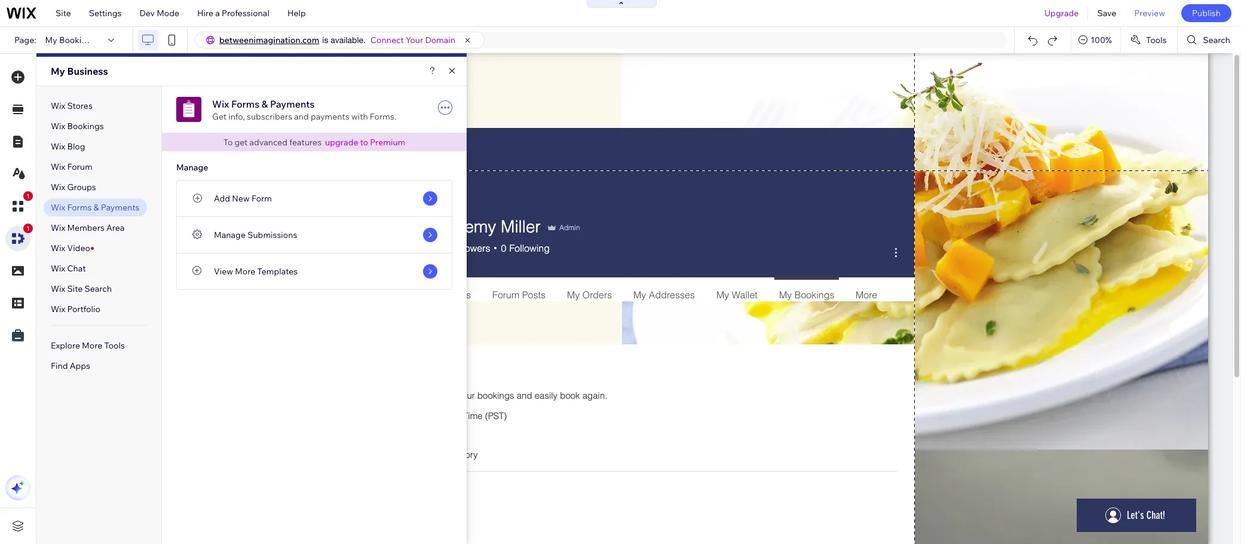 Task type: describe. For each thing, give the bounding box(es) containing it.
wix site search
[[51, 283, 112, 294]]

1 vertical spatial tools
[[104, 340, 125, 351]]

100% button
[[1072, 27, 1121, 53]]

view more templates
[[214, 266, 298, 277]]

is available. connect your domain
[[322, 35, 456, 45]]

is
[[322, 35, 329, 45]]

video
[[67, 243, 90, 254]]

forum
[[67, 161, 93, 172]]

domain
[[425, 35, 456, 45]]

bookings for my bookings
[[59, 35, 96, 45]]

hire
[[197, 8, 214, 19]]

explore more tools
[[51, 340, 125, 351]]

available.
[[331, 35, 366, 45]]

area
[[106, 222, 125, 233]]

dev
[[140, 8, 155, 19]]

1 1 from the top
[[26, 193, 30, 200]]

0 horizontal spatial search
[[85, 283, 112, 294]]

save button
[[1089, 0, 1126, 26]]

view
[[214, 266, 233, 277]]

hire a professional
[[197, 8, 270, 19]]

stores
[[67, 100, 93, 111]]

wix forum
[[51, 161, 93, 172]]

& for wix forms & payments
[[94, 202, 99, 213]]

1 1 button from the top
[[5, 191, 33, 219]]

wix for wix video
[[51, 243, 65, 254]]

more for explore
[[82, 340, 102, 351]]

wix for wix bookings
[[51, 121, 65, 132]]

wix for wix blog
[[51, 141, 65, 152]]

forms for wix forms & payments
[[67, 202, 92, 213]]

wix blog
[[51, 141, 85, 152]]

forms.
[[370, 111, 397, 122]]

wix members area
[[51, 222, 125, 233]]

submissions
[[248, 230, 297, 240]]

upgrade to premium button
[[325, 137, 406, 148]]

wix stores
[[51, 100, 93, 111]]

forms for wix forms & payments get info, subscribers and payments with forms.
[[231, 98, 260, 110]]

to
[[223, 137, 233, 148]]

my business
[[51, 65, 108, 77]]

my bookings
[[45, 35, 96, 45]]

2 1 button from the top
[[5, 224, 33, 251]]

wix chat
[[51, 263, 86, 274]]

mode
[[157, 8, 179, 19]]

bookings for wix bookings
[[67, 121, 104, 132]]

wix for wix groups
[[51, 182, 65, 193]]

0 vertical spatial site
[[56, 8, 71, 19]]

preview button
[[1126, 0, 1175, 26]]

manage for manage submissions
[[214, 230, 246, 240]]

to get advanced features upgrade to premium
[[223, 137, 406, 148]]

to
[[360, 137, 368, 148]]

add new form
[[214, 193, 272, 204]]

subscribers
[[247, 111, 292, 122]]

save
[[1098, 8, 1117, 19]]

connect
[[371, 35, 404, 45]]

a
[[215, 8, 220, 19]]

apps
[[70, 361, 90, 371]]

payments for wix forms & payments get info, subscribers and payments with forms.
[[270, 98, 315, 110]]

publish button
[[1182, 4, 1232, 22]]

preview
[[1135, 8, 1166, 19]]

members
[[67, 222, 105, 233]]

search button
[[1179, 27, 1242, 53]]

find apps
[[51, 361, 90, 371]]

professional
[[222, 8, 270, 19]]

dev mode
[[140, 8, 179, 19]]



Task type: vqa. For each thing, say whether or not it's contained in the screenshot.
Art
no



Task type: locate. For each thing, give the bounding box(es) containing it.
tools right the explore
[[104, 340, 125, 351]]

0 vertical spatial payments
[[270, 98, 315, 110]]

groups
[[67, 182, 96, 193]]

1 horizontal spatial &
[[262, 98, 268, 110]]

0 vertical spatial 1 button
[[5, 191, 33, 219]]

0 vertical spatial forms
[[231, 98, 260, 110]]

manage
[[176, 162, 208, 173], [214, 230, 246, 240]]

wix for wix forms & payments
[[51, 202, 65, 213]]

wix forms & payments image
[[176, 97, 202, 122]]

wix video
[[51, 243, 90, 254]]

wix portfolio
[[51, 304, 100, 315]]

your
[[406, 35, 424, 45]]

1 button left wix video
[[5, 224, 33, 251]]

1 vertical spatial my
[[51, 65, 65, 77]]

0 horizontal spatial &
[[94, 202, 99, 213]]

search inside button
[[1204, 35, 1231, 45]]

wix for wix chat
[[51, 263, 65, 274]]

0 vertical spatial tools
[[1147, 35, 1167, 45]]

wix down wix chat
[[51, 283, 65, 294]]

features
[[290, 137, 322, 148]]

settings
[[89, 8, 122, 19]]

0 horizontal spatial tools
[[104, 340, 125, 351]]

find
[[51, 361, 68, 371]]

0 vertical spatial bookings
[[59, 35, 96, 45]]

wix left chat
[[51, 263, 65, 274]]

0 horizontal spatial more
[[82, 340, 102, 351]]

my
[[45, 35, 57, 45], [51, 65, 65, 77]]

1 vertical spatial search
[[85, 283, 112, 294]]

manage for manage
[[176, 162, 208, 173]]

publish
[[1193, 8, 1222, 19]]

upgrade
[[1045, 8, 1080, 19]]

manage submissions
[[214, 230, 297, 240]]

1 vertical spatial payments
[[101, 202, 140, 213]]

wix up get
[[212, 98, 229, 110]]

explore
[[51, 340, 80, 351]]

bookings up my business
[[59, 35, 96, 45]]

0 vertical spatial 1
[[26, 193, 30, 200]]

1
[[26, 193, 30, 200], [26, 225, 30, 232]]

1 left wix groups
[[26, 193, 30, 200]]

wix forms & payments get info, subscribers and payments with forms.
[[212, 98, 397, 122]]

payments up and
[[270, 98, 315, 110]]

1 vertical spatial more
[[82, 340, 102, 351]]

payments for wix forms & payments
[[101, 202, 140, 213]]

1 left members
[[26, 225, 30, 232]]

my for my bookings
[[45, 35, 57, 45]]

& up subscribers
[[262, 98, 268, 110]]

1 vertical spatial site
[[67, 283, 83, 294]]

wix for wix forms & payments get info, subscribers and payments with forms.
[[212, 98, 229, 110]]

tools down preview
[[1147, 35, 1167, 45]]

& up wix members area
[[94, 202, 99, 213]]

forms down groups
[[67, 202, 92, 213]]

info,
[[229, 111, 245, 122]]

&
[[262, 98, 268, 110], [94, 202, 99, 213]]

wix left groups
[[51, 182, 65, 193]]

wix bookings
[[51, 121, 104, 132]]

bookings
[[59, 35, 96, 45], [67, 121, 104, 132]]

0 horizontal spatial forms
[[67, 202, 92, 213]]

1 vertical spatial 1
[[26, 225, 30, 232]]

wix groups
[[51, 182, 96, 193]]

form
[[252, 193, 272, 204]]

payments
[[311, 111, 350, 122]]

and
[[294, 111, 309, 122]]

2 1 from the top
[[26, 225, 30, 232]]

advanced
[[250, 137, 288, 148]]

1 horizontal spatial more
[[235, 266, 255, 277]]

1 vertical spatial bookings
[[67, 121, 104, 132]]

1 button
[[5, 191, 33, 219], [5, 224, 33, 251]]

with
[[352, 111, 368, 122]]

wix left stores
[[51, 100, 65, 111]]

bookings down stores
[[67, 121, 104, 132]]

0 horizontal spatial payments
[[101, 202, 140, 213]]

tools
[[1147, 35, 1167, 45], [104, 340, 125, 351]]

0 vertical spatial more
[[235, 266, 255, 277]]

add
[[214, 193, 230, 204]]

wix down wix groups
[[51, 202, 65, 213]]

business
[[67, 65, 108, 77]]

more for view
[[235, 266, 255, 277]]

get
[[212, 111, 227, 122]]

& inside wix forms & payments get info, subscribers and payments with forms.
[[262, 98, 268, 110]]

payments inside wix forms & payments get info, subscribers and payments with forms.
[[270, 98, 315, 110]]

100%
[[1091, 35, 1113, 45]]

0 horizontal spatial manage
[[176, 162, 208, 173]]

0 vertical spatial my
[[45, 35, 57, 45]]

site up my bookings
[[56, 8, 71, 19]]

wix forms & payments
[[51, 202, 140, 213]]

search
[[1204, 35, 1231, 45], [85, 283, 112, 294]]

wix for wix site search
[[51, 283, 65, 294]]

wix up wix video
[[51, 222, 65, 233]]

tools inside button
[[1147, 35, 1167, 45]]

premium
[[370, 137, 406, 148]]

wix left portfolio
[[51, 304, 65, 315]]

1 horizontal spatial tools
[[1147, 35, 1167, 45]]

1 vertical spatial manage
[[214, 230, 246, 240]]

more up apps
[[82, 340, 102, 351]]

templates
[[257, 266, 298, 277]]

wix left video on the left of the page
[[51, 243, 65, 254]]

wix for wix portfolio
[[51, 304, 65, 315]]

wix for wix stores
[[51, 100, 65, 111]]

wix for wix members area
[[51, 222, 65, 233]]

forms inside wix forms & payments get info, subscribers and payments with forms.
[[231, 98, 260, 110]]

wix inside wix forms & payments get info, subscribers and payments with forms.
[[212, 98, 229, 110]]

1 horizontal spatial search
[[1204, 35, 1231, 45]]

site up wix portfolio
[[67, 283, 83, 294]]

1 vertical spatial &
[[94, 202, 99, 213]]

0 vertical spatial manage
[[176, 162, 208, 173]]

more
[[235, 266, 255, 277], [82, 340, 102, 351]]

get
[[235, 137, 248, 148]]

wix for wix forum
[[51, 161, 65, 172]]

forms up "info,"
[[231, 98, 260, 110]]

more right view
[[235, 266, 255, 277]]

my for my business
[[51, 65, 65, 77]]

search up portfolio
[[85, 283, 112, 294]]

wix up wix blog
[[51, 121, 65, 132]]

payments
[[270, 98, 315, 110], [101, 202, 140, 213]]

upgrade
[[325, 137, 359, 148]]

betweenimagination.com
[[219, 35, 320, 45]]

help
[[288, 8, 306, 19]]

tools button
[[1122, 27, 1178, 53]]

search down the publish button
[[1204, 35, 1231, 45]]

wix
[[212, 98, 229, 110], [51, 100, 65, 111], [51, 121, 65, 132], [51, 141, 65, 152], [51, 161, 65, 172], [51, 182, 65, 193], [51, 202, 65, 213], [51, 222, 65, 233], [51, 243, 65, 254], [51, 263, 65, 274], [51, 283, 65, 294], [51, 304, 65, 315]]

wix left 'blog'
[[51, 141, 65, 152]]

blog
[[67, 141, 85, 152]]

my left business
[[51, 65, 65, 77]]

0 vertical spatial &
[[262, 98, 268, 110]]

& for wix forms & payments get info, subscribers and payments with forms.
[[262, 98, 268, 110]]

forms
[[231, 98, 260, 110], [67, 202, 92, 213]]

payments up area
[[101, 202, 140, 213]]

0 vertical spatial search
[[1204, 35, 1231, 45]]

1 vertical spatial 1 button
[[5, 224, 33, 251]]

new
[[232, 193, 250, 204]]

my up my business
[[45, 35, 57, 45]]

1 horizontal spatial payments
[[270, 98, 315, 110]]

chat
[[67, 263, 86, 274]]

1 vertical spatial forms
[[67, 202, 92, 213]]

site
[[56, 8, 71, 19], [67, 283, 83, 294]]

1 horizontal spatial forms
[[231, 98, 260, 110]]

1 button left wix groups
[[5, 191, 33, 219]]

1 horizontal spatial manage
[[214, 230, 246, 240]]

wix left the forum
[[51, 161, 65, 172]]

portfolio
[[67, 304, 100, 315]]



